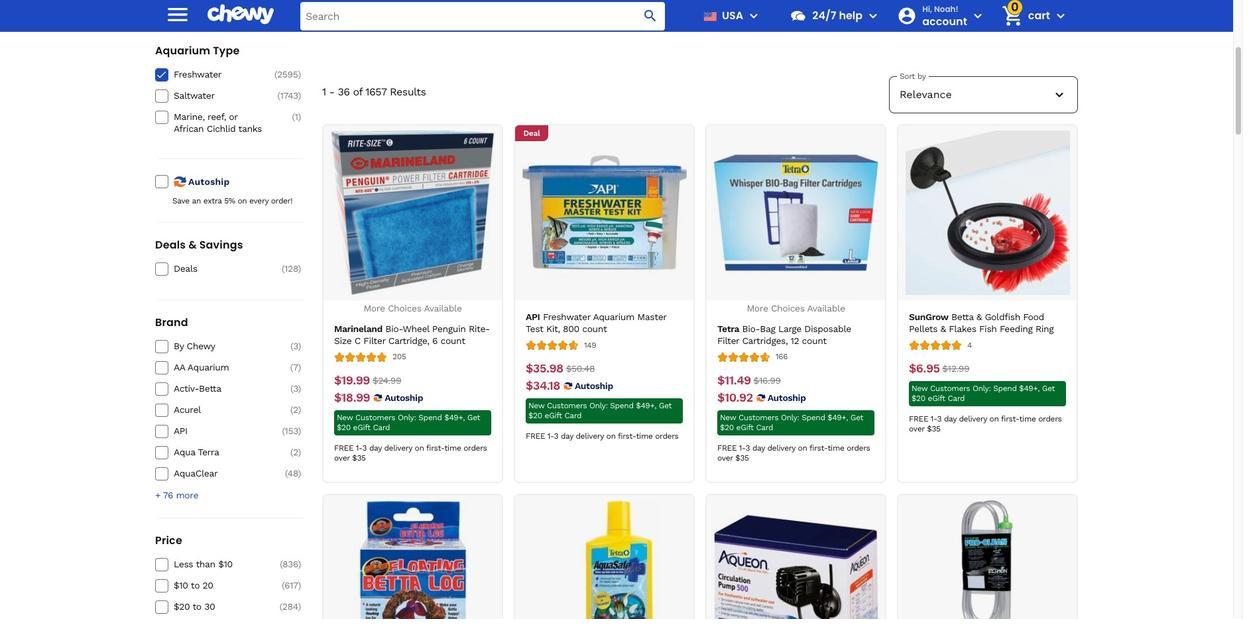 Task type: locate. For each thing, give the bounding box(es) containing it.
customers down $18.99 text box
[[355, 413, 395, 422]]

more
[[176, 490, 198, 501]]

( for saltwater
[[277, 90, 280, 101]]

savings
[[199, 238, 243, 253]]

new down the $34.18 text field
[[528, 401, 544, 410]]

0 vertical spatial $10
[[218, 559, 233, 570]]

30
[[204, 602, 215, 612]]

account
[[922, 14, 967, 29]]

1 vertical spatial deals
[[174, 264, 197, 274]]

6
[[432, 335, 438, 346]]

2
[[293, 405, 298, 415], [293, 447, 298, 458]]

2 available from the left
[[807, 303, 845, 314]]

new down $18.99 text box
[[337, 413, 353, 422]]

2 2 from the top
[[293, 447, 298, 458]]

count up 149
[[582, 324, 607, 334]]

0 horizontal spatial more
[[364, 303, 385, 314]]

1 horizontal spatial filter
[[717, 335, 739, 346]]

shop inside tropical freshwater shop
[[424, 17, 446, 28]]

1 left -
[[322, 86, 326, 98]]

shop inside saltwater fish shop
[[503, 5, 525, 16]]

aquarium inside freshwater aquarium master test kit, 800 count
[[593, 312, 635, 322]]

$12.99 text field
[[942, 361, 969, 376]]

chewy home image
[[208, 0, 274, 29]]

type
[[213, 43, 240, 59]]

1 filter from the left
[[364, 335, 385, 346]]

1 horizontal spatial shop
[[503, 5, 525, 16]]

by chewy
[[174, 341, 215, 352]]

available up disposable
[[807, 303, 845, 314]]

more choices available up large
[[747, 303, 845, 314]]

2 more choices available from the left
[[747, 303, 845, 314]]

api freshwater aquarium master test kit, 800 count image
[[522, 131, 687, 295]]

choices up large
[[771, 303, 805, 314]]

betta & goldfish food pellets & flakes fish feeding ring
[[909, 312, 1054, 334]]

egift down $18.99 text box
[[353, 423, 370, 432]]

0 horizontal spatial more choices available
[[364, 303, 462, 314]]

deals down deals & savings
[[174, 264, 197, 274]]

menu image
[[164, 1, 191, 28]]

0 vertical spatial fish
[[527, 0, 545, 4]]

filter down tetra on the right
[[717, 335, 739, 346]]

list
[[322, 0, 1078, 29]]

3 ) from the top
[[298, 90, 301, 101]]

tanks
[[238, 124, 262, 134]]

0 horizontal spatial 1
[[295, 112, 298, 122]]

0 vertical spatial ( 2 )
[[290, 405, 301, 415]]

) for by chewy
[[298, 341, 301, 352]]

freshwater down tropical on the left of page
[[411, 5, 459, 16]]

delivery
[[959, 414, 987, 424], [576, 432, 604, 441], [384, 443, 412, 453], [767, 443, 796, 453]]

$6.95 $12.99
[[909, 361, 969, 375]]

7 ) from the top
[[298, 362, 301, 373]]

12 ) from the top
[[298, 468, 301, 479]]

deals for deals
[[174, 264, 197, 274]]

1 vertical spatial api
[[174, 426, 187, 437]]

1 ( 3 ) from the top
[[290, 341, 301, 352]]

14 ) from the top
[[298, 580, 301, 591]]

1 horizontal spatial available
[[807, 303, 845, 314]]

count inside freshwater aquarium master test kit, 800 count
[[582, 324, 607, 334]]

egift
[[928, 394, 945, 403], [545, 411, 562, 420], [353, 423, 370, 432], [736, 423, 754, 432]]

1 horizontal spatial more
[[747, 303, 768, 314]]

test
[[526, 324, 543, 334]]

1 horizontal spatial free 1-3 day delivery on first-time orders over $35
[[717, 443, 870, 462]]

& for coral
[[180, 1, 186, 11]]

20
[[203, 580, 213, 591]]

1 horizontal spatial choices
[[771, 303, 805, 314]]

$10 right than
[[218, 559, 233, 570]]

) for marine, reef, or african cichlid tanks
[[298, 112, 301, 122]]

price
[[155, 533, 182, 549]]

& left savings
[[188, 238, 197, 253]]

& right coral
[[180, 1, 186, 11]]

) for $10 to 20
[[298, 580, 301, 591]]

autoship for $19.99
[[385, 392, 423, 403]]

$20 down the $34.18 text field
[[528, 411, 542, 420]]

$35 down the $10.92 text field
[[735, 453, 749, 462]]

2 vertical spatial aquarium
[[188, 362, 229, 373]]

large
[[778, 323, 802, 334]]

0 horizontal spatial fish
[[527, 0, 545, 4]]

& left goldfish
[[976, 312, 982, 322]]

1 horizontal spatial count
[[582, 324, 607, 334]]

chewy support image
[[790, 7, 807, 25]]

$10
[[218, 559, 233, 570], [174, 580, 188, 591]]

0 vertical spatial saltwater
[[484, 0, 524, 4]]

bio- inside the bio-bag large disposable filter cartridges, 12 count
[[742, 323, 760, 334]]

( 2 ) up ( 48 )
[[290, 447, 301, 458]]

1 bio- from the left
[[385, 323, 403, 334]]

1 horizontal spatial betta
[[951, 312, 974, 322]]

( for aa aquarium
[[290, 362, 293, 373]]

free down the $10.92 text field
[[717, 443, 737, 453]]

customers down $12.99 text box
[[930, 384, 970, 393]]

aqua terra
[[174, 447, 219, 458]]

bio- inside bio-wheel penguin rite- size c filter cartridge, 6 count
[[385, 323, 403, 334]]

$11.49 $16.99
[[717, 373, 781, 387]]

0 horizontal spatial api
[[174, 426, 187, 437]]

1 vertical spatial saltwater
[[174, 90, 215, 101]]

0 horizontal spatial available
[[424, 303, 462, 314]]

count
[[582, 324, 607, 334], [441, 335, 465, 346], [802, 335, 827, 346]]

1 vertical spatial 2
[[293, 447, 298, 458]]

$35 down $6.95 $12.99
[[927, 424, 941, 434]]

8 ) from the top
[[298, 384, 301, 394]]

$18.99 text field
[[334, 390, 370, 405]]

$19.99 text field
[[334, 373, 370, 388]]

1
[[322, 86, 326, 98], [295, 112, 298, 122]]

menu image
[[746, 8, 762, 24]]

) for freshwater
[[298, 69, 301, 80]]

count inside bio-wheel penguin rite- size c filter cartridge, 6 count
[[441, 335, 465, 346]]

aquarium down menu icon
[[155, 43, 210, 59]]

list item
[[717, 0, 785, 29]]

freshwater down aquarium type
[[174, 69, 222, 80]]

( for aqua terra
[[290, 447, 293, 458]]

( for by chewy
[[290, 341, 293, 352]]

cartridges,
[[742, 335, 788, 346]]

3 down $6.95 $12.99
[[937, 414, 942, 424]]

10 ) from the top
[[298, 426, 301, 437]]

saltwater inside saltwater fish shop
[[484, 0, 524, 4]]

$35.98 text field
[[526, 361, 563, 376]]

customers down the $34.18 text field
[[547, 401, 587, 410]]

0 vertical spatial to
[[191, 580, 200, 591]]

of
[[353, 86, 362, 98]]

tetra bio-bag large disposable filter cartridges, 12 count image
[[714, 131, 878, 295]]

autoship for $35.98
[[575, 381, 613, 391]]

to left 30 at bottom
[[193, 602, 201, 612]]

0 vertical spatial freshwater
[[411, 5, 459, 16]]

help menu image
[[865, 8, 881, 24]]

0 horizontal spatial shop
[[424, 17, 446, 28]]

1 vertical spatial ( 2 )
[[290, 447, 301, 458]]

1 choices from the left
[[388, 303, 421, 314]]

( 2 ) for aqua terra
[[290, 447, 301, 458]]

4 ) from the top
[[298, 112, 301, 122]]

$20 down $6.95 'text field' at the bottom
[[912, 394, 925, 403]]

$10.92
[[717, 390, 753, 404]]

tropical freshwater shop link
[[401, 0, 469, 29]]

betta down aa aquarium
[[199, 384, 221, 394]]

filter
[[364, 335, 385, 346], [717, 335, 739, 346]]

) for less than $10
[[298, 559, 301, 570]]

$10 down less
[[174, 580, 188, 591]]

new down the $10.92 text field
[[720, 413, 736, 422]]

3 down the $34.18 text field
[[554, 432, 558, 441]]

( 7 )
[[290, 362, 301, 373]]

Search text field
[[300, 2, 665, 30]]

free 1-3 day delivery on first-time orders over $35
[[909, 414, 1062, 434], [334, 443, 487, 462], [717, 443, 870, 462]]

spend
[[993, 384, 1017, 393], [610, 401, 634, 410], [419, 413, 442, 422], [802, 413, 825, 422]]

( for marine, reef, or african cichlid tanks
[[292, 112, 295, 122]]

( 3 ) down ( 7 )
[[290, 384, 301, 394]]

0 vertical spatial ( 3 )
[[290, 341, 301, 352]]

choices for $19.99
[[388, 303, 421, 314]]

1 vertical spatial freshwater
[[174, 69, 222, 80]]

2 horizontal spatial freshwater
[[543, 312, 591, 322]]

5
[[293, 1, 298, 11]]

$20
[[912, 394, 925, 403], [528, 411, 542, 420], [337, 423, 351, 432], [720, 423, 734, 432], [174, 602, 190, 612]]

2595
[[277, 69, 298, 80]]

6 ) from the top
[[298, 341, 301, 352]]

$35 down $18.99 text box
[[352, 453, 366, 462]]

api up test
[[526, 312, 540, 322]]

(
[[274, 69, 277, 80], [277, 90, 280, 101], [292, 112, 295, 122], [282, 264, 284, 274], [290, 341, 293, 352], [290, 362, 293, 373], [290, 384, 293, 394], [290, 405, 293, 415], [282, 426, 285, 437], [290, 447, 293, 458], [285, 468, 287, 479], [280, 559, 282, 570], [282, 580, 284, 591], [280, 602, 282, 612]]

2 horizontal spatial count
[[802, 335, 827, 346]]

cartridge,
[[388, 335, 429, 346]]

customers
[[930, 384, 970, 393], [547, 401, 587, 410], [355, 413, 395, 422], [739, 413, 779, 422]]

autoship up extra on the top
[[188, 177, 230, 187]]

0 horizontal spatial saltwater
[[174, 90, 215, 101]]

saltwater for saltwater
[[174, 90, 215, 101]]

filter right c
[[364, 335, 385, 346]]

deals & savings
[[155, 238, 243, 253]]

api inside the api link
[[174, 426, 187, 437]]

2 ( 2 ) from the top
[[290, 447, 301, 458]]

freshwater up 800
[[543, 312, 591, 322]]

2 up ( 48 )
[[293, 447, 298, 458]]

( 2 ) up "( 153 )"
[[290, 405, 301, 415]]

save an extra 5% on every order!
[[172, 197, 292, 206]]

0 horizontal spatial filter
[[364, 335, 385, 346]]

items image
[[1001, 4, 1024, 28]]

feeding
[[1000, 324, 1033, 334]]

1 more choices available from the left
[[364, 303, 462, 314]]

2 for aqua terra
[[293, 447, 298, 458]]

1 vertical spatial 1
[[295, 112, 298, 122]]

aquarium down chewy
[[188, 362, 229, 373]]

goldfish
[[985, 312, 1020, 322]]

noah!
[[934, 3, 959, 15]]

1 - 36 of 1657 results
[[322, 86, 426, 98]]

( 3 ) up 7
[[290, 341, 301, 352]]

freshwater inside freshwater aquarium master test kit, 800 count
[[543, 312, 591, 322]]

aa aquarium link
[[174, 362, 268, 374]]

1 horizontal spatial $10
[[218, 559, 233, 570]]

4
[[967, 341, 972, 350]]

fish inside betta & goldfish food pellets & flakes fish feeding ring
[[979, 324, 997, 334]]

2 ( 3 ) from the top
[[290, 384, 301, 394]]

autoship down $24.99 text box
[[385, 392, 423, 403]]

2 up "( 153 )"
[[293, 405, 298, 415]]

$16.99
[[754, 375, 781, 386]]

bio- up cartridge,
[[385, 323, 403, 334]]

0 horizontal spatial count
[[441, 335, 465, 346]]

1 horizontal spatial saltwater
[[484, 0, 524, 4]]

1 vertical spatial to
[[193, 602, 201, 612]]

& for deals
[[188, 238, 197, 253]]

1 available from the left
[[424, 303, 462, 314]]

5 ) from the top
[[298, 264, 301, 274]]

3 down the $10.92 text field
[[746, 443, 750, 453]]

0 vertical spatial api
[[526, 312, 540, 322]]

python pro-clean gravel washer & siphon kit for aquariums, small image
[[905, 500, 1070, 619]]

1 horizontal spatial fish
[[979, 324, 997, 334]]

order!
[[271, 197, 292, 206]]

$35
[[927, 424, 941, 434], [352, 453, 366, 462], [735, 453, 749, 462]]

betta inside activ-betta "link"
[[199, 384, 221, 394]]

( for activ-betta
[[290, 384, 293, 394]]

)
[[298, 1, 301, 11], [298, 69, 301, 80], [298, 90, 301, 101], [298, 112, 301, 122], [298, 264, 301, 274], [298, 341, 301, 352], [298, 362, 301, 373], [298, 384, 301, 394], [298, 405, 301, 415], [298, 426, 301, 437], [298, 447, 301, 458], [298, 468, 301, 479], [298, 559, 301, 570], [298, 580, 301, 591], [298, 602, 301, 612]]

1 more from the left
[[364, 303, 385, 314]]

to left 20
[[191, 580, 200, 591]]

Product search field
[[300, 2, 665, 30]]

autoship link
[[172, 174, 268, 190]]

$35 for $18.99
[[352, 453, 366, 462]]

2 ) from the top
[[298, 69, 301, 80]]

betta
[[951, 312, 974, 322], [199, 384, 221, 394]]

( for aquaclear
[[285, 468, 287, 479]]

1 down ( 1743 ) at top left
[[295, 112, 298, 122]]

freshwater
[[411, 5, 459, 16], [174, 69, 222, 80], [543, 312, 591, 322]]

bio- for $19.99
[[385, 323, 403, 334]]

deals for deals & savings
[[155, 238, 186, 253]]

3 down ( 7 )
[[293, 384, 298, 394]]

bio- up the cartridges,
[[742, 323, 760, 334]]

) for acurel
[[298, 405, 301, 415]]

2 horizontal spatial over
[[909, 424, 925, 434]]

choices up wheel
[[388, 303, 421, 314]]

autoship down $50.48 text field on the left of page
[[575, 381, 613, 391]]

1 horizontal spatial $35
[[735, 453, 749, 462]]

by chewy link
[[174, 340, 268, 352]]

2 bio- from the left
[[742, 323, 760, 334]]

more choices available for $11.49
[[747, 303, 845, 314]]

1 vertical spatial fish
[[979, 324, 997, 334]]

7
[[293, 362, 298, 373]]

0 vertical spatial 2
[[293, 405, 298, 415]]

choices for $11.49
[[771, 303, 805, 314]]

1 vertical spatial ( 3 )
[[290, 384, 301, 394]]

0 vertical spatial betta
[[951, 312, 974, 322]]

11 ) from the top
[[298, 447, 301, 458]]

african
[[174, 124, 204, 134]]

24/7 help
[[812, 8, 863, 23]]

new customers only: spend $49+, get $20 egift card
[[912, 384, 1055, 403], [528, 401, 672, 420], [337, 413, 480, 432], [720, 413, 863, 432]]

aquarium inside 'link'
[[188, 362, 229, 373]]

count down penguin
[[441, 335, 465, 346]]

$20 inside $20 to 30 link
[[174, 602, 190, 612]]

0 horizontal spatial $35
[[352, 453, 366, 462]]

more up bag
[[747, 303, 768, 314]]

0 vertical spatial aquarium
[[155, 43, 210, 59]]

autoship down $16.99 text field
[[768, 392, 806, 403]]

shop for saltwater
[[503, 5, 525, 16]]

over down $6.95 'text field' at the bottom
[[909, 424, 925, 434]]

free 1-3 day delivery on first-time orders over $35 for $10.92
[[717, 443, 870, 462]]

13 ) from the top
[[298, 559, 301, 570]]

) for saltwater
[[298, 90, 301, 101]]

1 2 from the top
[[293, 405, 298, 415]]

$19.99
[[334, 373, 370, 387]]

( 2595 )
[[274, 69, 301, 80]]

( for $10 to 20
[[282, 580, 284, 591]]

$12.99
[[942, 363, 969, 374]]

1 horizontal spatial more choices available
[[747, 303, 845, 314]]

2 horizontal spatial free 1-3 day delivery on first-time orders over $35
[[909, 414, 1062, 434]]

0 horizontal spatial over
[[334, 453, 350, 462]]

1 horizontal spatial bio-
[[742, 323, 760, 334]]

) for aqua terra
[[298, 447, 301, 458]]

more up marineland
[[364, 303, 385, 314]]

1 ( 2 ) from the top
[[290, 405, 301, 415]]

2 choices from the left
[[771, 303, 805, 314]]

) for deals
[[298, 264, 301, 274]]

api up aqua
[[174, 426, 187, 437]]

149
[[584, 341, 596, 350]]

( 153 )
[[282, 426, 301, 437]]

new
[[912, 384, 928, 393], [528, 401, 544, 410], [337, 413, 353, 422], [720, 413, 736, 422]]

aquarium up 149
[[593, 312, 635, 322]]

0 horizontal spatial betta
[[199, 384, 221, 394]]

2 filter from the left
[[717, 335, 739, 346]]

0 horizontal spatial $10
[[174, 580, 188, 591]]

over down the $10.92 text field
[[717, 453, 733, 462]]

new customers only: spend $49+, get $20 egift card down $16.99 text field
[[720, 413, 863, 432]]

1 vertical spatial betta
[[199, 384, 221, 394]]

9 ) from the top
[[298, 405, 301, 415]]

available up penguin
[[424, 303, 462, 314]]

1 horizontal spatial over
[[717, 453, 733, 462]]

2 vertical spatial freshwater
[[543, 312, 591, 322]]

0 horizontal spatial bio-
[[385, 323, 403, 334]]

0 vertical spatial shop
[[503, 5, 525, 16]]

cichlid
[[207, 124, 236, 134]]

( for less than $10
[[280, 559, 282, 570]]

less
[[174, 559, 193, 570]]

1 vertical spatial aquarium
[[593, 312, 635, 322]]

1 ) from the top
[[298, 1, 301, 11]]

1 vertical spatial shop
[[424, 17, 446, 28]]

1743
[[280, 90, 298, 101]]

deals link
[[174, 263, 268, 275]]

0 horizontal spatial freshwater
[[174, 69, 222, 80]]

2 more from the left
[[747, 303, 768, 314]]

saltwater fish shop
[[484, 0, 545, 16]]

) for aa aquarium
[[298, 362, 301, 373]]

$49+,
[[1019, 384, 1040, 393], [636, 401, 656, 410], [444, 413, 465, 422], [828, 413, 848, 422]]

freshwater for freshwater link
[[174, 69, 222, 80]]

marineland
[[334, 323, 382, 334]]

count down disposable
[[802, 335, 827, 346]]

$20 to 30
[[174, 602, 215, 612]]

0 horizontal spatial choices
[[388, 303, 421, 314]]

penguin
[[432, 323, 466, 334]]

betta up "flakes"
[[951, 312, 974, 322]]

over for $18.99
[[334, 453, 350, 462]]

egift down the $34.18 text field
[[545, 411, 562, 420]]

more choices available up wheel
[[364, 303, 462, 314]]

0 vertical spatial deals
[[155, 238, 186, 253]]

over down $18.99 text box
[[334, 453, 350, 462]]

2 horizontal spatial $35
[[927, 424, 941, 434]]

over for $10.92
[[717, 453, 733, 462]]

3
[[293, 341, 298, 352], [293, 384, 298, 394], [937, 414, 942, 424], [554, 432, 558, 441], [362, 443, 367, 453], [746, 443, 750, 453]]

aqua
[[174, 447, 195, 458]]

aquarium for aa aquarium
[[188, 362, 229, 373]]

1 horizontal spatial 1
[[322, 86, 326, 98]]

more choices available for $19.99
[[364, 303, 462, 314]]

15 ) from the top
[[298, 602, 301, 612]]

$10.92 text field
[[717, 390, 753, 405]]

( for acurel
[[290, 405, 293, 415]]

autoship for $11.49
[[768, 392, 806, 403]]

deals down save
[[155, 238, 186, 253]]

new customers only: spend $49+, get $20 egift card down $24.99 text box
[[337, 413, 480, 432]]

marine, reef, or african cichlid tanks link
[[174, 111, 268, 135]]

food
[[1023, 312, 1044, 322]]

0 horizontal spatial free 1-3 day delivery on first-time orders over $35
[[334, 443, 487, 462]]

$20 to 30 link
[[174, 601, 268, 613]]

bag
[[760, 323, 775, 334]]

$20 down $10 to 20
[[174, 602, 190, 612]]



Task type: vqa. For each thing, say whether or not it's contained in the screenshot.
590
no



Task type: describe. For each thing, give the bounding box(es) containing it.
disposable
[[804, 323, 851, 334]]

freshwater link
[[174, 69, 268, 81]]

1 horizontal spatial freshwater
[[411, 5, 459, 16]]

new customers only: spend $49+, get $20 egift card down $12.99 text box
[[912, 384, 1055, 403]]

36
[[338, 86, 350, 98]]

coral & shrimp
[[155, 1, 219, 11]]

shop for tropical
[[424, 17, 446, 28]]

12
[[791, 335, 799, 346]]

5%
[[224, 197, 235, 206]]

terra
[[198, 447, 219, 458]]

( for $20 to 30
[[280, 602, 282, 612]]

more for $19.99
[[364, 303, 385, 314]]

new customers only: spend $49+, get $20 egift card up free 1-3 day delivery on first-time orders at the bottom of the page
[[528, 401, 672, 420]]

to for $20
[[193, 602, 201, 612]]

$24.99 text field
[[373, 373, 401, 388]]

hi,
[[922, 3, 932, 15]]

+
[[155, 490, 160, 501]]

activ-betta
[[174, 384, 221, 394]]

fish inside saltwater fish shop
[[527, 0, 545, 4]]

free 1-3 day delivery on first-time orders over $35 for $18.99
[[334, 443, 487, 462]]

( 836 )
[[280, 559, 301, 570]]

filter inside the bio-bag large disposable filter cartridges, 12 count
[[717, 335, 739, 346]]

less than $10 link
[[174, 559, 268, 571]]

api link
[[174, 425, 268, 437]]

marineland bio-wheel penguin rite-size c filter cartridge, 6 count image
[[331, 131, 495, 295]]

freshwater for freshwater aquarium master test kit, 800 count
[[543, 312, 591, 322]]

or
[[229, 112, 238, 122]]

1- down $6.95 $12.99
[[931, 414, 937, 424]]

$35.98 $50.48
[[526, 361, 595, 375]]

chewy
[[187, 341, 215, 352]]

free down $18.99 text box
[[334, 443, 354, 453]]

$11.49 text field
[[717, 373, 751, 388]]

ring
[[1036, 324, 1054, 334]]

2 for acurel
[[293, 405, 298, 415]]

free down $6.95 'text field' at the bottom
[[909, 414, 928, 424]]

pellets
[[909, 324, 938, 334]]

sungrow betta & goldfish food pellets & flakes fish feeding ring image
[[905, 131, 1070, 295]]

card up free 1-3 day delivery on first-time orders at the bottom of the page
[[565, 411, 582, 420]]

by
[[174, 341, 184, 352]]

) for aquaclear
[[298, 468, 301, 479]]

$11.49
[[717, 373, 751, 387]]

betta inside betta & goldfish food pellets & flakes fish feeding ring
[[951, 312, 974, 322]]

help
[[839, 8, 863, 23]]

$35 for $10.92
[[735, 453, 749, 462]]

coral
[[155, 1, 177, 11]]

$10 to 20
[[174, 580, 213, 591]]

617
[[284, 580, 298, 591]]

kit,
[[546, 324, 560, 334]]

free 1-3 day delivery on first-time orders
[[526, 432, 679, 441]]

coral & shrimp link
[[155, 0, 268, 12]]

autoship inside autoship link
[[188, 177, 230, 187]]

freshwater aquarium master test kit, 800 count
[[526, 312, 667, 334]]

24/7 help link
[[785, 0, 863, 32]]

bio- for $11.49
[[742, 323, 760, 334]]

128
[[284, 264, 298, 274]]

1- down $18.99 text box
[[356, 443, 362, 453]]

( for api
[[282, 426, 285, 437]]

aquarium type
[[155, 43, 240, 59]]

available for $19.99
[[424, 303, 462, 314]]

( for deals
[[282, 264, 284, 274]]

& down sungrow
[[941, 324, 946, 334]]

less than $10
[[174, 559, 233, 570]]

153
[[285, 426, 298, 437]]

) for api
[[298, 426, 301, 437]]

0 vertical spatial 1
[[322, 86, 326, 98]]

aquaclear link
[[174, 468, 268, 480]]

available for $11.49
[[807, 303, 845, 314]]

( 1 )
[[292, 112, 301, 122]]

account menu image
[[970, 8, 986, 24]]

sungrow
[[909, 312, 949, 322]]

list containing tropical freshwater shop
[[322, 0, 1078, 29]]

aqueon freshwater & saltwater circulation aquarium pump, 500 gph image
[[714, 500, 878, 619]]

extra
[[203, 197, 222, 206]]

hi, noah! account
[[922, 3, 967, 29]]

( 3 ) for activ-betta
[[290, 384, 301, 394]]

( 3 ) for by chewy
[[290, 341, 301, 352]]

reef,
[[208, 112, 226, 122]]

3 down $18.99 text box
[[362, 443, 367, 453]]

166
[[776, 352, 788, 361]]

-
[[329, 86, 334, 98]]

( 128 )
[[282, 264, 301, 274]]

activ-betta link
[[174, 383, 268, 395]]

saltwater link
[[174, 90, 268, 102]]

205
[[393, 352, 406, 361]]

card down $16.99 text field
[[756, 423, 773, 432]]

$20 down $18.99 text box
[[337, 423, 351, 432]]

$24.99
[[373, 375, 401, 386]]

zoo med floating betta log image
[[331, 500, 495, 619]]

) for activ-betta
[[298, 384, 301, 394]]

activ-
[[174, 384, 199, 394]]

( for freshwater
[[274, 69, 277, 80]]

new down $6.95 'text field' at the bottom
[[912, 384, 928, 393]]

bio-wheel penguin rite- size c filter cartridge, 6 count
[[334, 323, 490, 346]]

$20 down the $10.92 text field
[[720, 423, 734, 432]]

$6.95 text field
[[909, 361, 940, 376]]

aquarium for freshwater aquarium master test kit, 800 count
[[593, 312, 635, 322]]

count inside the bio-bag large disposable filter cartridges, 12 count
[[802, 335, 827, 346]]

aqua terra link
[[174, 447, 268, 458]]

aa aquarium
[[174, 362, 229, 373]]

$35.98
[[526, 361, 563, 375]]

$18.99
[[334, 390, 370, 404]]

results
[[390, 86, 426, 98]]

tropical
[[418, 0, 452, 4]]

submit search image
[[643, 8, 659, 24]]

$6.95
[[909, 361, 940, 375]]

& for betta
[[976, 312, 982, 322]]

save
[[172, 197, 190, 206]]

filter inside bio-wheel penguin rite- size c filter cartridge, 6 count
[[364, 335, 385, 346]]

card down $12.99 text box
[[948, 394, 965, 403]]

48
[[287, 468, 298, 479]]

+ 76 more
[[155, 490, 198, 501]]

egift down $6.95 $12.99
[[928, 394, 945, 403]]

flakes
[[949, 324, 976, 334]]

1 horizontal spatial api
[[526, 312, 540, 322]]

deal
[[523, 128, 540, 138]]

) for $20 to 30
[[298, 602, 301, 612]]

( 2 ) for acurel
[[290, 405, 301, 415]]

than
[[196, 559, 215, 570]]

284
[[282, 602, 298, 612]]

1657
[[365, 86, 387, 98]]

an
[[192, 197, 201, 206]]

$19.99 $24.99
[[334, 373, 401, 387]]

3 up 7
[[293, 341, 298, 352]]

free down the $34.18 text field
[[526, 432, 545, 441]]

more for $11.49
[[747, 303, 768, 314]]

( 1743 )
[[277, 90, 301, 101]]

$34.18 text field
[[526, 379, 560, 393]]

1 vertical spatial $10
[[174, 580, 188, 591]]

cart menu image
[[1053, 8, 1069, 24]]

1- down the $34.18 text field
[[547, 432, 554, 441]]

egift down the $10.92 text field
[[736, 423, 754, 432]]

marine, reef, or african cichlid tanks
[[174, 112, 262, 134]]

wheel
[[403, 323, 429, 334]]

$34.18
[[526, 379, 560, 393]]

to for $10
[[191, 580, 200, 591]]

saltwater for saltwater fish shop
[[484, 0, 524, 4]]

acurel link
[[174, 404, 268, 416]]

usa
[[722, 8, 743, 23]]

card down $24.99 text box
[[373, 423, 390, 432]]

size
[[334, 335, 352, 346]]

1- down the $10.92 text field
[[739, 443, 746, 453]]

tetra aquasafe plus freshwater & marine aquarium water conditioner, 16.9-oz bottle image
[[522, 500, 687, 619]]

customers down the $10.92 text field
[[739, 413, 779, 422]]

$50.48 text field
[[566, 361, 595, 376]]

( 284 )
[[280, 602, 301, 612]]

$16.99 text field
[[754, 373, 781, 388]]



